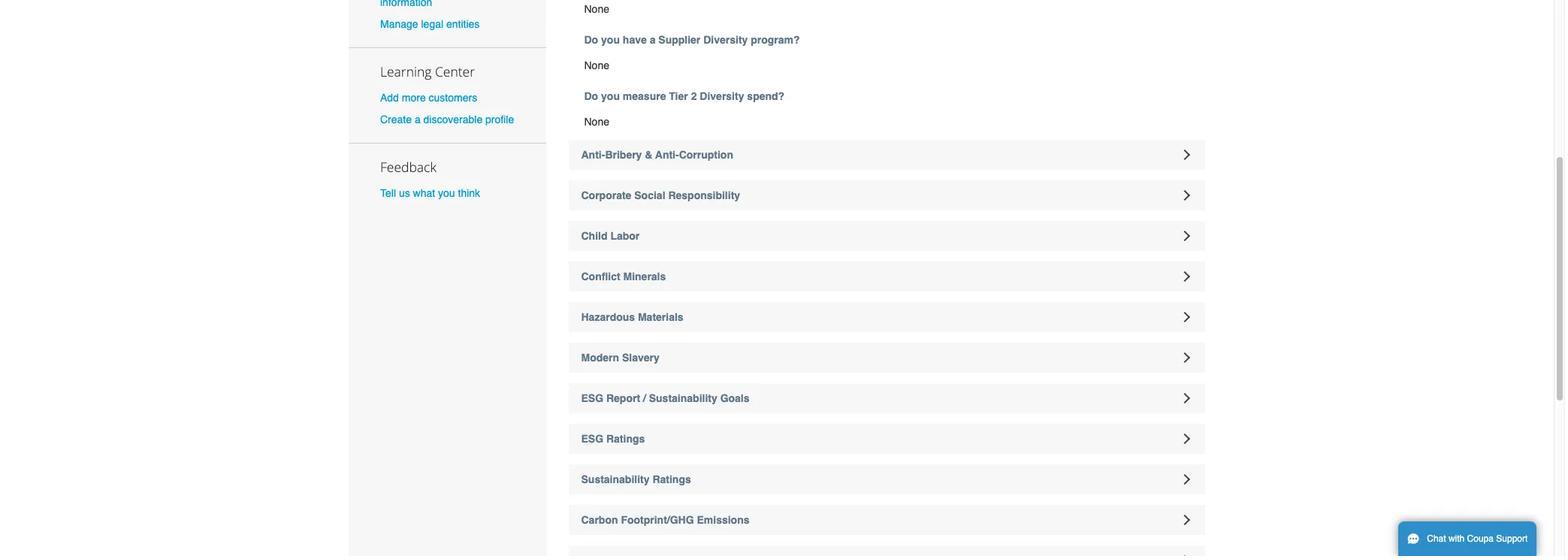 Task type: describe. For each thing, give the bounding box(es) containing it.
conflict
[[581, 271, 621, 283]]

minerals
[[623, 271, 666, 283]]

child labor
[[581, 230, 640, 242]]

do for do you measure tier 2 diversity spend?
[[584, 90, 598, 102]]

corporate social responsibility button
[[569, 180, 1206, 210]]

tell us what you think
[[380, 187, 480, 199]]

manage legal entities
[[380, 18, 480, 30]]

us
[[399, 187, 410, 199]]

conflict minerals button
[[569, 262, 1206, 292]]

ratings for sustainability ratings
[[653, 473, 691, 486]]

tell us what you think button
[[380, 186, 480, 201]]

3 none from the top
[[584, 116, 610, 128]]

/
[[643, 392, 646, 404]]

diversity for supplier
[[704, 34, 748, 46]]

social
[[635, 189, 666, 201]]

chat with coupa support button
[[1399, 522, 1537, 556]]

child
[[581, 230, 608, 242]]

sustainability ratings button
[[569, 464, 1206, 495]]

you inside button
[[438, 187, 455, 199]]

esg for esg ratings
[[581, 433, 604, 445]]

esg for esg report / sustainability goals
[[581, 392, 604, 404]]

supplier
[[659, 34, 701, 46]]

add more customers
[[380, 92, 477, 104]]

do you have a supplier diversity program?
[[584, 34, 800, 46]]

emissions
[[697, 514, 750, 526]]

footprint/ghg
[[621, 514, 694, 526]]

you for measure
[[601, 90, 620, 102]]

carbon
[[581, 514, 618, 526]]

more
[[402, 92, 426, 104]]

hazardous
[[581, 311, 635, 323]]

add
[[380, 92, 399, 104]]

esg ratings heading
[[569, 424, 1206, 454]]

program?
[[751, 34, 800, 46]]

chat with coupa support
[[1427, 534, 1528, 544]]

entities
[[446, 18, 480, 30]]

child labor heading
[[569, 221, 1206, 251]]

ratings for esg ratings
[[606, 433, 645, 445]]

corporate social responsibility
[[581, 189, 740, 201]]

modern slavery button
[[569, 343, 1206, 373]]

esg report / sustainability goals
[[581, 392, 750, 404]]

child labor button
[[569, 221, 1206, 251]]

hazardous materials button
[[569, 302, 1206, 332]]

do for do you have a supplier diversity program?
[[584, 34, 598, 46]]

&
[[645, 149, 653, 161]]

have
[[623, 34, 647, 46]]

modern slavery heading
[[569, 343, 1206, 373]]



Task type: locate. For each thing, give the bounding box(es) containing it.
2 do from the top
[[584, 90, 598, 102]]

ratings
[[606, 433, 645, 445], [653, 473, 691, 486]]

diversity right supplier
[[704, 34, 748, 46]]

ratings inside heading
[[606, 433, 645, 445]]

anti-
[[581, 149, 605, 161], [655, 149, 679, 161]]

discoverable
[[424, 114, 483, 126]]

corporate social responsibility heading
[[569, 180, 1206, 210]]

report
[[606, 392, 640, 404]]

labor
[[611, 230, 640, 242]]

do you measure tier 2 diversity spend?
[[584, 90, 785, 102]]

a
[[650, 34, 656, 46], [415, 114, 421, 126]]

you right what
[[438, 187, 455, 199]]

esg left the report
[[581, 392, 604, 404]]

diversity right 2
[[700, 90, 744, 102]]

1 vertical spatial esg
[[581, 433, 604, 445]]

diversity
[[704, 34, 748, 46], [700, 90, 744, 102]]

hazardous materials
[[581, 311, 684, 323]]

sustainability inside dropdown button
[[649, 392, 718, 404]]

ratings down the report
[[606, 433, 645, 445]]

slavery
[[622, 352, 660, 364]]

0 vertical spatial diversity
[[704, 34, 748, 46]]

1 esg from the top
[[581, 392, 604, 404]]

esg inside dropdown button
[[581, 392, 604, 404]]

bribery
[[605, 149, 642, 161]]

conflict minerals
[[581, 271, 666, 283]]

sustainability ratings heading
[[569, 464, 1206, 495]]

0 vertical spatial esg
[[581, 392, 604, 404]]

customers
[[429, 92, 477, 104]]

what
[[413, 187, 435, 199]]

corruption
[[679, 149, 734, 161]]

none
[[584, 3, 610, 15], [584, 59, 610, 71], [584, 116, 610, 128]]

0 vertical spatial none
[[584, 3, 610, 15]]

2 anti- from the left
[[655, 149, 679, 161]]

anti- up corporate
[[581, 149, 605, 161]]

think
[[458, 187, 480, 199]]

2 none from the top
[[584, 59, 610, 71]]

esg up sustainability ratings
[[581, 433, 604, 445]]

support
[[1497, 534, 1528, 544]]

manage legal entities link
[[380, 18, 480, 30]]

anti-bribery & anti-corruption heading
[[569, 140, 1206, 170]]

create a discoverable profile
[[380, 114, 514, 126]]

modern
[[581, 352, 619, 364]]

0 horizontal spatial anti-
[[581, 149, 605, 161]]

feedback
[[380, 158, 437, 176]]

spend?
[[747, 90, 785, 102]]

anti-bribery & anti-corruption
[[581, 149, 734, 161]]

esg report / sustainability goals button
[[569, 383, 1206, 413]]

measure
[[623, 90, 666, 102]]

1 anti- from the left
[[581, 149, 605, 161]]

sustainability right /
[[649, 392, 718, 404]]

heading
[[569, 546, 1206, 556]]

1 vertical spatial you
[[601, 90, 620, 102]]

1 vertical spatial do
[[584, 90, 598, 102]]

modern slavery
[[581, 352, 660, 364]]

materials
[[638, 311, 684, 323]]

you left "have"
[[601, 34, 620, 46]]

with
[[1449, 534, 1465, 544]]

corporate
[[581, 189, 632, 201]]

0 horizontal spatial a
[[415, 114, 421, 126]]

ratings inside heading
[[653, 473, 691, 486]]

1 do from the top
[[584, 34, 598, 46]]

2 esg from the top
[[581, 433, 604, 445]]

profile
[[486, 114, 514, 126]]

sustainability ratings
[[581, 473, 691, 486]]

carbon footprint/ghg emissions
[[581, 514, 750, 526]]

1 vertical spatial a
[[415, 114, 421, 126]]

esg report / sustainability goals heading
[[569, 383, 1206, 413]]

1 horizontal spatial anti-
[[655, 149, 679, 161]]

2 vertical spatial you
[[438, 187, 455, 199]]

1 none from the top
[[584, 3, 610, 15]]

you left measure at top left
[[601, 90, 620, 102]]

manage
[[380, 18, 418, 30]]

0 horizontal spatial ratings
[[606, 433, 645, 445]]

esg
[[581, 392, 604, 404], [581, 433, 604, 445]]

2
[[691, 90, 697, 102]]

carbon footprint/ghg emissions heading
[[569, 505, 1206, 535]]

carbon footprint/ghg emissions button
[[569, 505, 1206, 535]]

a right "have"
[[650, 34, 656, 46]]

esg ratings button
[[569, 424, 1206, 454]]

legal
[[421, 18, 443, 30]]

learning
[[380, 62, 432, 80]]

center
[[435, 62, 475, 80]]

create
[[380, 114, 412, 126]]

0 vertical spatial you
[[601, 34, 620, 46]]

create a discoverable profile link
[[380, 114, 514, 126]]

tier
[[669, 90, 688, 102]]

you
[[601, 34, 620, 46], [601, 90, 620, 102], [438, 187, 455, 199]]

1 vertical spatial diversity
[[700, 90, 744, 102]]

0 vertical spatial do
[[584, 34, 598, 46]]

0 vertical spatial a
[[650, 34, 656, 46]]

1 horizontal spatial a
[[650, 34, 656, 46]]

do left measure at top left
[[584, 90, 598, 102]]

0 vertical spatial sustainability
[[649, 392, 718, 404]]

responsibility
[[668, 189, 740, 201]]

chat
[[1427, 534, 1446, 544]]

1 vertical spatial ratings
[[653, 473, 691, 486]]

1 vertical spatial none
[[584, 59, 610, 71]]

0 vertical spatial ratings
[[606, 433, 645, 445]]

sustainability inside dropdown button
[[581, 473, 650, 486]]

ratings up the carbon footprint/ghg emissions at left
[[653, 473, 691, 486]]

esg ratings
[[581, 433, 645, 445]]

anti- right '&'
[[655, 149, 679, 161]]

you for have
[[601, 34, 620, 46]]

goals
[[720, 392, 750, 404]]

sustainability
[[649, 392, 718, 404], [581, 473, 650, 486]]

hazardous materials heading
[[569, 302, 1206, 332]]

esg inside dropdown button
[[581, 433, 604, 445]]

sustainability down esg ratings
[[581, 473, 650, 486]]

tell
[[380, 187, 396, 199]]

diversity for 2
[[700, 90, 744, 102]]

2 vertical spatial none
[[584, 116, 610, 128]]

do left "have"
[[584, 34, 598, 46]]

add more customers link
[[380, 92, 477, 104]]

1 vertical spatial sustainability
[[581, 473, 650, 486]]

a right create
[[415, 114, 421, 126]]

anti-bribery & anti-corruption button
[[569, 140, 1206, 170]]

coupa
[[1468, 534, 1494, 544]]

do
[[584, 34, 598, 46], [584, 90, 598, 102]]

conflict minerals heading
[[569, 262, 1206, 292]]

1 horizontal spatial ratings
[[653, 473, 691, 486]]

learning center
[[380, 62, 475, 80]]



Task type: vqa. For each thing, say whether or not it's contained in the screenshot.
ESG within the "Dropdown Button"
yes



